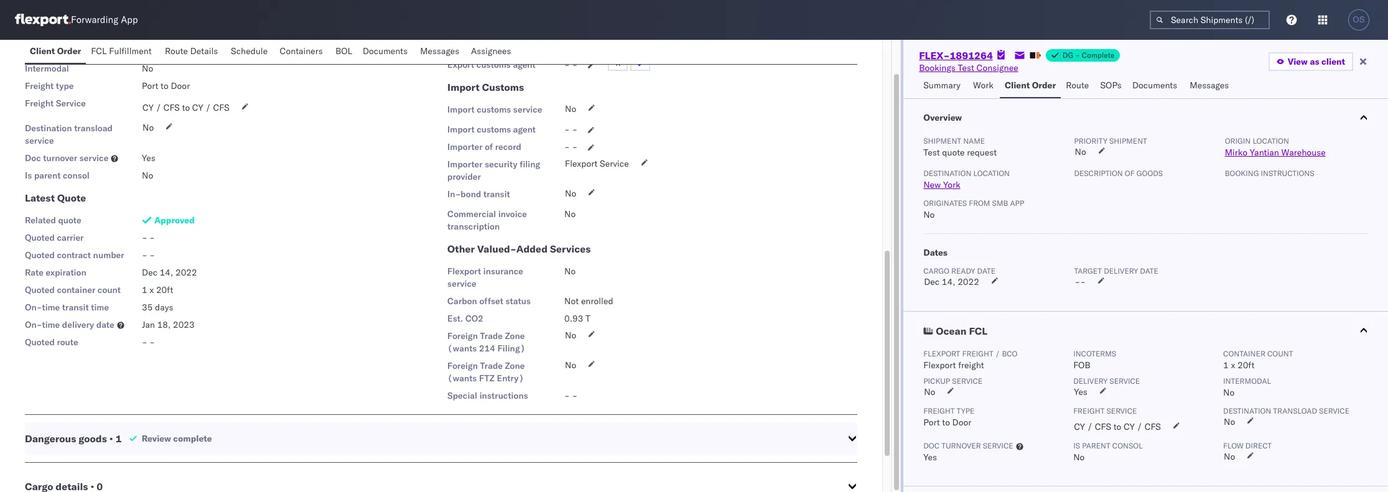 Task type: locate. For each thing, give the bounding box(es) containing it.
messages button left assignees
[[415, 40, 466, 64]]

2 import from the top
[[448, 104, 475, 115]]

importer inside importer security filing provider
[[448, 159, 483, 170]]

1 vertical spatial door
[[953, 417, 972, 428]]

fcl right ocean at right
[[970, 325, 988, 337]]

import down import customs
[[448, 104, 475, 115]]

quoted contract number
[[25, 250, 124, 261]]

goods
[[1137, 169, 1164, 178], [79, 433, 107, 445]]

foreign for foreign trade zone (wants ftz entry)
[[448, 360, 478, 372]]

0 vertical spatial test
[[958, 62, 975, 73]]

documents button up overview button
[[1128, 74, 1186, 98]]

0 horizontal spatial is
[[25, 170, 32, 181]]

1 horizontal spatial location
[[1254, 136, 1290, 146]]

offset
[[480, 296, 504, 307]]

freight down ocean fcl
[[963, 349, 994, 359]]

flexport right filing
[[565, 158, 598, 169]]

bond
[[461, 189, 482, 200]]

flexport inside flexport insurance service
[[448, 266, 481, 277]]

intermodal down container count 1 x 20ft
[[1224, 377, 1272, 386]]

parent
[[34, 170, 61, 181], [1083, 441, 1111, 451]]

1 vertical spatial import
[[448, 104, 475, 115]]

freight service
[[25, 98, 86, 109], [1074, 407, 1138, 416]]

quoted up rate
[[25, 250, 55, 261]]

1 vertical spatial messages button
[[1186, 74, 1236, 98]]

1 horizontal spatial door
[[953, 417, 972, 428]]

trade up 214 on the left
[[480, 331, 503, 342]]

date down 'on-time transit time'
[[96, 319, 114, 331]]

dec up "1 x 20ft"
[[142, 267, 158, 278]]

0 vertical spatial location
[[1254, 136, 1290, 146]]

14, down cargo ready date
[[942, 276, 956, 288]]

of for description
[[1126, 169, 1135, 178]]

transit down importer security filing provider
[[484, 189, 510, 200]]

1 vertical spatial documents
[[1133, 80, 1178, 91]]

1 foreign from the top
[[448, 331, 478, 342]]

0 vertical spatial 1
[[142, 285, 147, 296]]

freight inside freight type port to door
[[924, 407, 955, 416]]

customs for import customs service
[[477, 104, 511, 115]]

consol for is parent consol no
[[1113, 441, 1144, 451]]

type inside freight type port to door
[[957, 407, 975, 416]]

dec 14, 2022
[[142, 267, 197, 278], [925, 276, 980, 288]]

client order button down consignee
[[1000, 74, 1062, 98]]

cy / cfs to cy / cfs down "port to door"
[[143, 102, 230, 113]]

1 horizontal spatial client order button
[[1000, 74, 1062, 98]]

quote down shipment
[[943, 147, 965, 158]]

20ft down container
[[1238, 360, 1255, 371]]

0 vertical spatial import
[[448, 81, 480, 93]]

consol inside is parent consol no
[[1113, 441, 1144, 451]]

freight up pickup service
[[959, 360, 985, 371]]

of for importer
[[485, 141, 493, 153]]

0 vertical spatial doc turnover service
[[25, 153, 109, 164]]

customs for export customs agent
[[477, 59, 511, 70]]

order left route button
[[1033, 80, 1057, 91]]

14, up "1 x 20ft"
[[160, 267, 173, 278]]

freight service down freight type
[[25, 98, 86, 109]]

35
[[142, 302, 153, 313]]

documents right bol button
[[363, 45, 408, 57]]

documents button right bol
[[358, 40, 415, 64]]

foreign up special
[[448, 360, 478, 372]]

delivery down flexport. image
[[25, 43, 58, 54]]

export up export customs agent
[[448, 40, 475, 52]]

on- up 'quoted route'
[[25, 319, 42, 331]]

0 horizontal spatial delivery
[[25, 43, 58, 54]]

0 vertical spatial of
[[485, 141, 493, 153]]

messages button up origin on the top right of page
[[1186, 74, 1236, 98]]

destination down freight type
[[25, 123, 72, 134]]

location for york
[[974, 169, 1010, 178]]

is
[[25, 170, 32, 181], [1074, 441, 1081, 451]]

no
[[142, 63, 153, 74], [565, 103, 577, 115], [143, 122, 154, 133], [1075, 146, 1087, 158], [142, 170, 153, 181], [565, 188, 577, 199], [565, 209, 576, 220], [924, 209, 935, 220], [565, 266, 576, 277], [565, 330, 577, 341], [565, 360, 577, 371], [925, 387, 936, 398], [1224, 387, 1235, 398], [1225, 417, 1236, 428], [1225, 451, 1236, 463], [1074, 452, 1085, 463]]

is parent consol no
[[1074, 441, 1144, 463]]

priority
[[1075, 136, 1108, 146]]

trade for ftz
[[480, 360, 503, 372]]

dec 14, 2022 up "1 x 20ft"
[[142, 267, 197, 278]]

to down pickup service
[[943, 417, 951, 428]]

2 foreign from the top
[[448, 360, 478, 372]]

messages button
[[415, 40, 466, 64], [1186, 74, 1236, 98]]

on- for on-time delivery date
[[25, 319, 42, 331]]

consol for is parent consol
[[63, 170, 90, 181]]

export customs agent
[[448, 59, 536, 70]]

time for delivery
[[42, 319, 60, 331]]

to
[[161, 80, 169, 92], [182, 102, 190, 113], [943, 417, 951, 428], [1114, 421, 1122, 433]]

1 vertical spatial fcl
[[970, 325, 988, 337]]

1 horizontal spatial fcl
[[970, 325, 988, 337]]

time up 'quoted route'
[[42, 319, 60, 331]]

of down import customs agent
[[485, 141, 493, 153]]

zone up filing) on the left of the page
[[505, 331, 525, 342]]

quoted down rate
[[25, 285, 55, 296]]

1 horizontal spatial port
[[924, 417, 941, 428]]

app
[[121, 14, 138, 26], [1011, 199, 1025, 208]]

client order
[[30, 45, 81, 57], [1005, 80, 1057, 91]]

jan
[[142, 319, 155, 331]]

approved
[[154, 215, 195, 226]]

0 horizontal spatial client
[[30, 45, 55, 57]]

1 trade from the top
[[480, 331, 503, 342]]

0 vertical spatial agent
[[513, 59, 536, 70]]

doc turnover service up is parent consol
[[25, 153, 109, 164]]

0 vertical spatial route
[[165, 45, 188, 57]]

1 horizontal spatial turnover
[[942, 441, 982, 451]]

co2
[[466, 313, 484, 324]]

cfs
[[164, 102, 180, 113], [213, 102, 230, 113], [1096, 421, 1112, 433], [1145, 421, 1162, 433]]

1 vertical spatial delivery
[[1074, 377, 1108, 386]]

flexport down other
[[448, 266, 481, 277]]

destination up the york
[[924, 169, 972, 178]]

(wants left 214 on the left
[[448, 343, 477, 354]]

2 zone from the top
[[505, 360, 525, 372]]

order
[[57, 45, 81, 57], [1033, 80, 1057, 91]]

services
[[550, 243, 591, 255]]

goods down shipment
[[1137, 169, 1164, 178]]

0 vertical spatial type
[[56, 80, 74, 92]]

route
[[165, 45, 188, 57], [1067, 80, 1090, 91]]

location for yantian
[[1254, 136, 1290, 146]]

flexport freight / bco flexport freight
[[924, 349, 1018, 371]]

quoted route
[[25, 337, 78, 348]]

1 on- from the top
[[25, 302, 42, 313]]

2 horizontal spatial destination
[[1224, 407, 1272, 416]]

1 vertical spatial freight service
[[1074, 407, 1138, 416]]

1 quoted from the top
[[25, 232, 55, 243]]

0.93 t
[[565, 313, 591, 324]]

count inside container count 1 x 20ft
[[1268, 349, 1294, 359]]

route inside button
[[165, 45, 188, 57]]

commercial
[[448, 209, 496, 220]]

doc turnover service
[[25, 153, 109, 164], [924, 441, 1014, 451]]

related quote
[[25, 215, 81, 226]]

in-
[[448, 189, 461, 200]]

0 vertical spatial quote
[[943, 147, 965, 158]]

0 vertical spatial order
[[57, 45, 81, 57]]

destination transload service
[[25, 123, 113, 146], [1224, 407, 1350, 416]]

type for freight type
[[56, 80, 74, 92]]

zone inside foreign trade zone (wants 214 filing)
[[505, 331, 525, 342]]

latest
[[25, 192, 55, 204]]

0 horizontal spatial route
[[165, 45, 188, 57]]

client down flexport. image
[[30, 45, 55, 57]]

route inside button
[[1067, 80, 1090, 91]]

route down dg at top
[[1067, 80, 1090, 91]]

0 horizontal spatial of
[[485, 141, 493, 153]]

test inside bookings test consignee link
[[958, 62, 975, 73]]

1 agent from the top
[[513, 59, 536, 70]]

export customs service
[[448, 40, 542, 52]]

transcription
[[448, 221, 500, 232]]

added
[[517, 243, 548, 255]]

1 vertical spatial importer
[[448, 159, 483, 170]]

quote inside shipment name test quote request
[[943, 147, 965, 158]]

containers button
[[275, 40, 331, 64]]

zone for foreign trade zone (wants ftz entry)
[[505, 360, 525, 372]]

customs for import customs agent
[[477, 124, 511, 135]]

foreign inside foreign trade zone (wants 214 filing)
[[448, 331, 478, 342]]

zone up entry)
[[505, 360, 525, 372]]

1 vertical spatial app
[[1011, 199, 1025, 208]]

location down request
[[974, 169, 1010, 178]]

location up mirko yantian warehouse link
[[1254, 136, 1290, 146]]

agent up customs
[[513, 59, 536, 70]]

route left details
[[165, 45, 188, 57]]

flexport for flexport insurance service
[[448, 266, 481, 277]]

app right smb
[[1011, 199, 1025, 208]]

(wants up special
[[448, 373, 477, 384]]

0 vertical spatial destination transload service
[[25, 123, 113, 146]]

flow direct
[[1224, 441, 1273, 451]]

no inside originates from smb app no
[[924, 209, 935, 220]]

quoted down "related" on the top
[[25, 232, 55, 243]]

route for route details
[[165, 45, 188, 57]]

date right ready
[[978, 266, 996, 276]]

import for import customs agent
[[448, 124, 475, 135]]

1 horizontal spatial 14,
[[942, 276, 956, 288]]

1 horizontal spatial intermodal
[[1224, 377, 1272, 386]]

customs up the importer of record
[[477, 124, 511, 135]]

1 vertical spatial x
[[1232, 360, 1236, 371]]

2 on- from the top
[[25, 319, 42, 331]]

parent inside is parent consol no
[[1083, 441, 1111, 451]]

3 quoted from the top
[[25, 285, 55, 296]]

forwarding app link
[[15, 14, 138, 26]]

yantian
[[1251, 147, 1280, 158]]

location inside the origin location mirko yantian warehouse
[[1254, 136, 1290, 146]]

1 vertical spatial destination
[[924, 169, 972, 178]]

0 vertical spatial documents
[[363, 45, 408, 57]]

documents up overview button
[[1133, 80, 1178, 91]]

0 horizontal spatial client order
[[30, 45, 81, 57]]

1 importer from the top
[[448, 141, 483, 153]]

fcl inside ocean fcl button
[[970, 325, 988, 337]]

delivery service down flexport. image
[[25, 43, 89, 54]]

2 vertical spatial 1
[[116, 433, 122, 445]]

trade up ftz
[[480, 360, 503, 372]]

door down route details button
[[171, 80, 190, 92]]

quoted
[[25, 232, 55, 243], [25, 250, 55, 261], [25, 285, 55, 296], [25, 337, 55, 348]]

3 import from the top
[[448, 124, 475, 135]]

0 vertical spatial fcl
[[91, 45, 107, 57]]

dec down cargo
[[925, 276, 940, 288]]

quoted left route
[[25, 337, 55, 348]]

0 vertical spatial on-
[[25, 302, 42, 313]]

4 quoted from the top
[[25, 337, 55, 348]]

2 horizontal spatial 1
[[1224, 360, 1229, 371]]

bookings
[[920, 62, 956, 73]]

dg - complete
[[1063, 50, 1115, 60]]

delivery right target
[[1105, 266, 1139, 276]]

2 horizontal spatial date
[[1141, 266, 1159, 276]]

destination transload service up direct
[[1224, 407, 1350, 416]]

date up ocean fcl button
[[1141, 266, 1159, 276]]

1 horizontal spatial app
[[1011, 199, 1025, 208]]

(wants inside foreign trade zone (wants 214 filing)
[[448, 343, 477, 354]]

import down export customs agent
[[448, 81, 480, 93]]

1 horizontal spatial quote
[[943, 147, 965, 158]]

import for import customs
[[448, 81, 480, 93]]

destination transload service up is parent consol
[[25, 123, 113, 146]]

origin
[[1226, 136, 1252, 146]]

shipment
[[1110, 136, 1148, 146]]

1 horizontal spatial cy / cfs to cy / cfs
[[1075, 421, 1162, 433]]

valued-
[[478, 243, 517, 255]]

goods left •
[[79, 433, 107, 445]]

warehouse
[[1282, 147, 1327, 158]]

foreign inside 'foreign trade zone (wants ftz entry)'
[[448, 360, 478, 372]]

import up the importer of record
[[448, 124, 475, 135]]

view
[[1289, 56, 1309, 67]]

2 agent from the top
[[514, 124, 536, 135]]

1 export from the top
[[448, 40, 475, 52]]

quoted container count
[[25, 285, 121, 296]]

os
[[1354, 15, 1366, 24]]

2022 up 2023
[[176, 267, 197, 278]]

fcl
[[91, 45, 107, 57], [970, 325, 988, 337]]

description
[[1075, 169, 1124, 178]]

2 trade from the top
[[480, 360, 503, 372]]

0 vertical spatial doc
[[25, 153, 41, 164]]

2 quoted from the top
[[25, 250, 55, 261]]

1 horizontal spatial doc turnover service
[[924, 441, 1014, 451]]

1 vertical spatial client order button
[[1000, 74, 1062, 98]]

port inside freight type port to door
[[924, 417, 941, 428]]

1 vertical spatial transit
[[62, 302, 89, 313]]

0 vertical spatial importer
[[448, 141, 483, 153]]

count right container at the bottom
[[98, 285, 121, 296]]

route for route
[[1067, 80, 1090, 91]]

1 vertical spatial count
[[1268, 349, 1294, 359]]

1 horizontal spatial 20ft
[[1238, 360, 1255, 371]]

1 horizontal spatial client
[[1005, 80, 1030, 91]]

0 vertical spatial trade
[[480, 331, 503, 342]]

dates
[[924, 247, 948, 258]]

trade inside 'foreign trade zone (wants ftz entry)'
[[480, 360, 503, 372]]

intermodal no
[[1224, 377, 1272, 398]]

0 horizontal spatial location
[[974, 169, 1010, 178]]

export
[[448, 40, 475, 52], [448, 59, 475, 70]]

agent
[[513, 59, 536, 70], [514, 124, 536, 135]]

2 importer from the top
[[448, 159, 483, 170]]

on- down rate
[[25, 302, 42, 313]]

location
[[1254, 136, 1290, 146], [974, 169, 1010, 178]]

1 vertical spatial export
[[448, 59, 475, 70]]

from
[[970, 199, 991, 208]]

1 import from the top
[[448, 81, 480, 93]]

1 horizontal spatial destination transload service
[[1224, 407, 1350, 416]]

1 vertical spatial 1
[[1224, 360, 1229, 371]]

freight service up is parent consol no at the right of page
[[1074, 407, 1138, 416]]

0 horizontal spatial destination
[[25, 123, 72, 134]]

0 vertical spatial messages button
[[415, 40, 466, 64]]

1 horizontal spatial is
[[1074, 441, 1081, 451]]

20ft
[[156, 285, 173, 296], [1238, 360, 1255, 371]]

0 horizontal spatial fcl
[[91, 45, 107, 57]]

time
[[42, 302, 60, 313], [91, 302, 109, 313], [42, 319, 60, 331]]

export down assignees
[[448, 59, 475, 70]]

14,
[[160, 267, 173, 278], [942, 276, 956, 288]]

instructions
[[1262, 169, 1315, 178]]

0 horizontal spatial intermodal
[[25, 63, 69, 74]]

delivery service down incoterms fob
[[1074, 377, 1141, 386]]

turnover up is parent consol
[[43, 153, 77, 164]]

destination down intermodal no
[[1224, 407, 1272, 416]]

is parent consol
[[25, 170, 90, 181]]

count right container
[[1268, 349, 1294, 359]]

import for import customs service
[[448, 104, 475, 115]]

target delivery date
[[1075, 266, 1159, 276]]

client order down consignee
[[1005, 80, 1057, 91]]

order for the client order button to the left
[[57, 45, 81, 57]]

cargo ready date
[[924, 266, 996, 276]]

zone inside 'foreign trade zone (wants ftz entry)'
[[505, 360, 525, 372]]

port down pickup
[[924, 417, 941, 428]]

quote up "carrier"
[[58, 215, 81, 226]]

0 horizontal spatial 2022
[[176, 267, 197, 278]]

2 export from the top
[[448, 59, 475, 70]]

to inside freight type port to door
[[943, 417, 951, 428]]

trade inside foreign trade zone (wants 214 filing)
[[480, 331, 503, 342]]

cargo
[[924, 266, 950, 276]]

client order down flexport. image
[[30, 45, 81, 57]]

doc down freight type port to door
[[924, 441, 940, 451]]

1 inside container count 1 x 20ft
[[1224, 360, 1229, 371]]

0.93
[[565, 313, 584, 324]]

1 right •
[[116, 433, 122, 445]]

(wants inside 'foreign trade zone (wants ftz entry)'
[[448, 373, 477, 384]]

x down container
[[1232, 360, 1236, 371]]

2022 down ready
[[958, 276, 980, 288]]

foreign for foreign trade zone (wants 214 filing)
[[448, 331, 478, 342]]

is inside is parent consol no
[[1074, 441, 1081, 451]]

/ inside flexport freight / bco flexport freight
[[996, 349, 1001, 359]]

test down 1891264
[[958, 62, 975, 73]]

1 horizontal spatial destination
[[924, 169, 972, 178]]

of right description
[[1126, 169, 1135, 178]]

20ft up days
[[156, 285, 173, 296]]

foreign down est. co2
[[448, 331, 478, 342]]

time for transit
[[42, 302, 60, 313]]

0 horizontal spatial 1
[[116, 433, 122, 445]]

incoterms fob
[[1074, 349, 1117, 371]]

test down shipment
[[924, 147, 941, 158]]

1 vertical spatial test
[[924, 147, 941, 158]]

0 horizontal spatial 20ft
[[156, 285, 173, 296]]

1 vertical spatial client order
[[1005, 80, 1057, 91]]

1 vertical spatial intermodal
[[1224, 377, 1272, 386]]

1 vertical spatial port
[[924, 417, 941, 428]]

to down route details
[[161, 80, 169, 92]]

0 horizontal spatial transload
[[74, 123, 113, 134]]

agent up the record
[[514, 124, 536, 135]]

1 horizontal spatial test
[[958, 62, 975, 73]]

2 (wants from the top
[[448, 373, 477, 384]]

jan 18, 2023
[[142, 319, 195, 331]]

1 vertical spatial trade
[[480, 360, 503, 372]]

mirko
[[1226, 147, 1248, 158]]

location inside destination location new york
[[974, 169, 1010, 178]]

flexport. image
[[15, 14, 71, 26]]

doc up is parent consol
[[25, 153, 41, 164]]

1 down container
[[1224, 360, 1229, 371]]

days
[[155, 302, 173, 313]]

0 horizontal spatial destination transload service
[[25, 123, 113, 146]]

quoted for quoted container count
[[25, 285, 55, 296]]

transit for bond
[[484, 189, 510, 200]]

parent for is parent consol
[[34, 170, 61, 181]]

0 horizontal spatial delivery service
[[25, 43, 89, 54]]

client order button
[[25, 40, 86, 64], [1000, 74, 1062, 98]]

1 zone from the top
[[505, 331, 525, 342]]

1 vertical spatial type
[[957, 407, 975, 416]]

(wants
[[448, 343, 477, 354], [448, 373, 477, 384]]

status
[[506, 296, 531, 307]]

1 (wants from the top
[[448, 343, 477, 354]]

intermodal
[[25, 63, 69, 74], [1224, 377, 1272, 386]]

0 horizontal spatial type
[[56, 80, 74, 92]]

delivery down fob
[[1074, 377, 1108, 386]]

transit down container at the bottom
[[62, 302, 89, 313]]

customs up export customs agent
[[477, 40, 511, 52]]

1 horizontal spatial documents button
[[1128, 74, 1186, 98]]

t
[[586, 313, 591, 324]]

1 vertical spatial parent
[[1083, 441, 1111, 451]]

test inside shipment name test quote request
[[924, 147, 941, 158]]

x up "35"
[[150, 285, 154, 296]]

(wants for foreign trade zone (wants ftz entry)
[[448, 373, 477, 384]]

- -
[[565, 59, 578, 70], [565, 124, 578, 135], [565, 141, 578, 153], [142, 232, 155, 243], [142, 250, 155, 261], [142, 337, 155, 348], [565, 390, 578, 402]]

mirko yantian warehouse link
[[1226, 147, 1327, 158]]

assignees button
[[466, 40, 519, 64]]

turnover
[[43, 153, 77, 164], [942, 441, 982, 451]]

1 vertical spatial foreign
[[448, 360, 478, 372]]

0 vertical spatial 20ft
[[156, 285, 173, 296]]

door down pickup service
[[953, 417, 972, 428]]



Task type: vqa. For each thing, say whether or not it's contained in the screenshot.


Task type: describe. For each thing, give the bounding box(es) containing it.
quoted carrier
[[25, 232, 84, 243]]

pickup service
[[924, 377, 983, 386]]

0 horizontal spatial port
[[142, 80, 158, 92]]

no inside intermodal no
[[1224, 387, 1235, 398]]

0 horizontal spatial dec
[[142, 267, 158, 278]]

zone for foreign trade zone (wants 214 filing)
[[505, 331, 525, 342]]

on-time transit time
[[25, 302, 109, 313]]

flex-1891264
[[920, 49, 994, 62]]

ocean fcl button
[[904, 312, 1389, 349]]

container
[[1224, 349, 1266, 359]]

flexport insurance service
[[448, 266, 524, 290]]

provider
[[448, 171, 481, 182]]

1 vertical spatial documents button
[[1128, 74, 1186, 98]]

1 horizontal spatial delivery
[[1105, 266, 1139, 276]]

bookings test consignee
[[920, 62, 1019, 73]]

0 horizontal spatial cy / cfs to cy / cfs
[[143, 102, 230, 113]]

schedule button
[[226, 40, 275, 64]]

0 horizontal spatial dec 14, 2022
[[142, 267, 197, 278]]

on- for on-time transit time
[[25, 302, 42, 313]]

intermodal for intermodal no
[[1224, 377, 1272, 386]]

1 horizontal spatial 2022
[[958, 276, 980, 288]]

request
[[968, 147, 998, 158]]

0 horizontal spatial 14,
[[160, 267, 173, 278]]

0 vertical spatial messages
[[420, 45, 460, 57]]

fcl fulfillment
[[91, 45, 152, 57]]

to up is parent consol no at the right of page
[[1114, 421, 1122, 433]]

1891264
[[950, 49, 994, 62]]

export for export customs service
[[448, 40, 475, 52]]

1 vertical spatial delivery service
[[1074, 377, 1141, 386]]

agent for export customs agent
[[513, 59, 536, 70]]

view as client
[[1289, 56, 1346, 67]]

route details button
[[160, 40, 226, 64]]

no inside is parent consol no
[[1074, 452, 1085, 463]]

0 vertical spatial delivery service
[[25, 43, 89, 54]]

complete
[[173, 433, 212, 445]]

--
[[1075, 276, 1086, 288]]

import customs
[[448, 81, 524, 93]]

entry)
[[497, 373, 524, 384]]

1 vertical spatial quote
[[58, 215, 81, 226]]

0 horizontal spatial client order button
[[25, 40, 86, 64]]

importer for importer security filing provider
[[448, 159, 483, 170]]

1 horizontal spatial 1
[[142, 285, 147, 296]]

flexport for flexport freight / bco flexport freight
[[924, 349, 961, 359]]

flexport service
[[565, 158, 629, 169]]

importer for importer of record
[[448, 141, 483, 153]]

intermodal for intermodal
[[25, 63, 69, 74]]

0 horizontal spatial freight service
[[25, 98, 86, 109]]

forwarding app
[[71, 14, 138, 26]]

1 horizontal spatial documents
[[1133, 80, 1178, 91]]

summary button
[[919, 74, 969, 98]]

client
[[1322, 56, 1346, 67]]

originates from smb app no
[[924, 199, 1025, 220]]

type for freight type port to door
[[957, 407, 975, 416]]

record
[[495, 141, 522, 153]]

parent for is parent consol no
[[1083, 441, 1111, 451]]

0 horizontal spatial count
[[98, 285, 121, 296]]

0 vertical spatial transload
[[74, 123, 113, 134]]

0 vertical spatial delivery
[[25, 43, 58, 54]]

is for is parent consol
[[25, 170, 32, 181]]

1 vertical spatial turnover
[[942, 441, 982, 451]]

flexport up pickup
[[924, 360, 957, 371]]

os button
[[1345, 6, 1374, 34]]

consignee
[[977, 62, 1019, 73]]

date for --
[[1141, 266, 1159, 276]]

Search Shipments (/) text field
[[1151, 11, 1271, 29]]

time down container at the bottom
[[91, 302, 109, 313]]

0 vertical spatial x
[[150, 285, 154, 296]]

ftz
[[479, 373, 495, 384]]

bookings test consignee link
[[920, 62, 1019, 74]]

instructions
[[480, 390, 528, 402]]

0 horizontal spatial date
[[96, 319, 114, 331]]

containers
[[280, 45, 323, 57]]

dangerous goods • 1
[[25, 433, 122, 445]]

importer of record
[[448, 141, 522, 153]]

on-time delivery date
[[25, 319, 114, 331]]

app inside originates from smb app no
[[1011, 199, 1025, 208]]

originates
[[924, 199, 968, 208]]

0 horizontal spatial documents
[[363, 45, 408, 57]]

0 horizontal spatial goods
[[79, 433, 107, 445]]

other valued-added services
[[448, 243, 591, 255]]

quote
[[57, 192, 86, 204]]

booking instructions
[[1226, 169, 1315, 178]]

fob
[[1074, 360, 1091, 371]]

carbon
[[448, 296, 477, 307]]

1 horizontal spatial dec
[[925, 276, 940, 288]]

export for export customs agent
[[448, 59, 475, 70]]

0 vertical spatial freight
[[963, 349, 994, 359]]

import customs service
[[448, 104, 543, 115]]

invoice
[[499, 209, 527, 220]]

0 horizontal spatial documents button
[[358, 40, 415, 64]]

date for dec 14, 2022
[[978, 266, 996, 276]]

1 vertical spatial delivery
[[62, 319, 94, 331]]

flexport for flexport service
[[565, 158, 598, 169]]

port to door
[[142, 80, 190, 92]]

new
[[924, 179, 942, 191]]

destination inside "destination transload service"
[[25, 123, 72, 134]]

20ft inside container count 1 x 20ft
[[1238, 360, 1255, 371]]

import customs agent
[[448, 124, 536, 135]]

1 horizontal spatial messages button
[[1186, 74, 1236, 98]]

bco
[[1003, 349, 1018, 359]]

1 vertical spatial destination transload service
[[1224, 407, 1350, 416]]

pickup
[[924, 377, 951, 386]]

1 x 20ft
[[142, 285, 173, 296]]

fcl inside fcl fulfillment button
[[91, 45, 107, 57]]

dangerous
[[25, 433, 76, 445]]

flow
[[1224, 441, 1244, 451]]

1 vertical spatial messages
[[1191, 80, 1230, 91]]

order for the right the client order button
[[1033, 80, 1057, 91]]

1 horizontal spatial freight service
[[1074, 407, 1138, 416]]

ocean fcl
[[936, 325, 988, 337]]

1 vertical spatial service
[[600, 158, 629, 169]]

work button
[[969, 74, 1000, 98]]

description of goods
[[1075, 169, 1164, 178]]

1 vertical spatial doc turnover service
[[924, 441, 1014, 451]]

1 horizontal spatial delivery
[[1074, 377, 1108, 386]]

work
[[974, 80, 994, 91]]

2 vertical spatial service
[[1107, 407, 1138, 416]]

quoted for quoted contract number
[[25, 250, 55, 261]]

destination location new york
[[924, 169, 1010, 191]]

forwarding
[[71, 14, 118, 26]]

1 horizontal spatial dec 14, 2022
[[925, 276, 980, 288]]

ocean
[[936, 325, 967, 337]]

container count 1 x 20ft
[[1224, 349, 1294, 371]]

agent for import customs agent
[[514, 124, 536, 135]]

sops
[[1101, 80, 1122, 91]]

to down "port to door"
[[182, 102, 190, 113]]

related
[[25, 215, 56, 226]]

service inside flexport insurance service
[[448, 278, 477, 290]]

destination inside destination location new york
[[924, 169, 972, 178]]

name
[[964, 136, 986, 146]]

0 vertical spatial app
[[121, 14, 138, 26]]

overview
[[924, 112, 963, 123]]

enrolled
[[581, 296, 614, 307]]

complete
[[1083, 50, 1115, 60]]

0 vertical spatial client
[[30, 45, 55, 57]]

is for is parent consol no
[[1074, 441, 1081, 451]]

york
[[944, 179, 961, 191]]

0 horizontal spatial doc
[[25, 153, 41, 164]]

x inside container count 1 x 20ft
[[1232, 360, 1236, 371]]

0 horizontal spatial doc turnover service
[[25, 153, 109, 164]]

35 days
[[142, 302, 173, 313]]

shipment name test quote request
[[924, 136, 998, 158]]

dg
[[1063, 50, 1074, 60]]

other
[[448, 243, 475, 255]]

customs
[[482, 81, 524, 93]]

freight type port to door
[[924, 407, 975, 428]]

trade for 214
[[480, 331, 503, 342]]

not enrolled
[[565, 296, 614, 307]]

(wants for foreign trade zone (wants 214 filing)
[[448, 343, 477, 354]]

container
[[57, 285, 95, 296]]

client order for the client order button to the left
[[30, 45, 81, 57]]

0 horizontal spatial door
[[171, 80, 190, 92]]

customs for export customs service
[[477, 40, 511, 52]]

1 vertical spatial doc
[[924, 441, 940, 451]]

door inside freight type port to door
[[953, 417, 972, 428]]

carbon offset status
[[448, 296, 531, 307]]

summary
[[924, 80, 961, 91]]

1 vertical spatial freight
[[959, 360, 985, 371]]

0 vertical spatial goods
[[1137, 169, 1164, 178]]

as
[[1311, 56, 1320, 67]]

rate expiration
[[25, 267, 86, 278]]

filing)
[[498, 343, 526, 354]]

smb
[[993, 199, 1009, 208]]

client order for the right the client order button
[[1005, 80, 1057, 91]]

est. co2
[[448, 313, 484, 324]]

0 vertical spatial turnover
[[43, 153, 77, 164]]

0 horizontal spatial service
[[56, 98, 86, 109]]

2 vertical spatial destination
[[1224, 407, 1272, 416]]

1 vertical spatial cy / cfs to cy / cfs
[[1075, 421, 1162, 433]]

route details
[[165, 45, 218, 57]]

1 horizontal spatial transload
[[1274, 407, 1318, 416]]

quoted for quoted carrier
[[25, 232, 55, 243]]

flex-
[[920, 49, 950, 62]]

quoted for quoted route
[[25, 337, 55, 348]]

transit for time
[[62, 302, 89, 313]]



